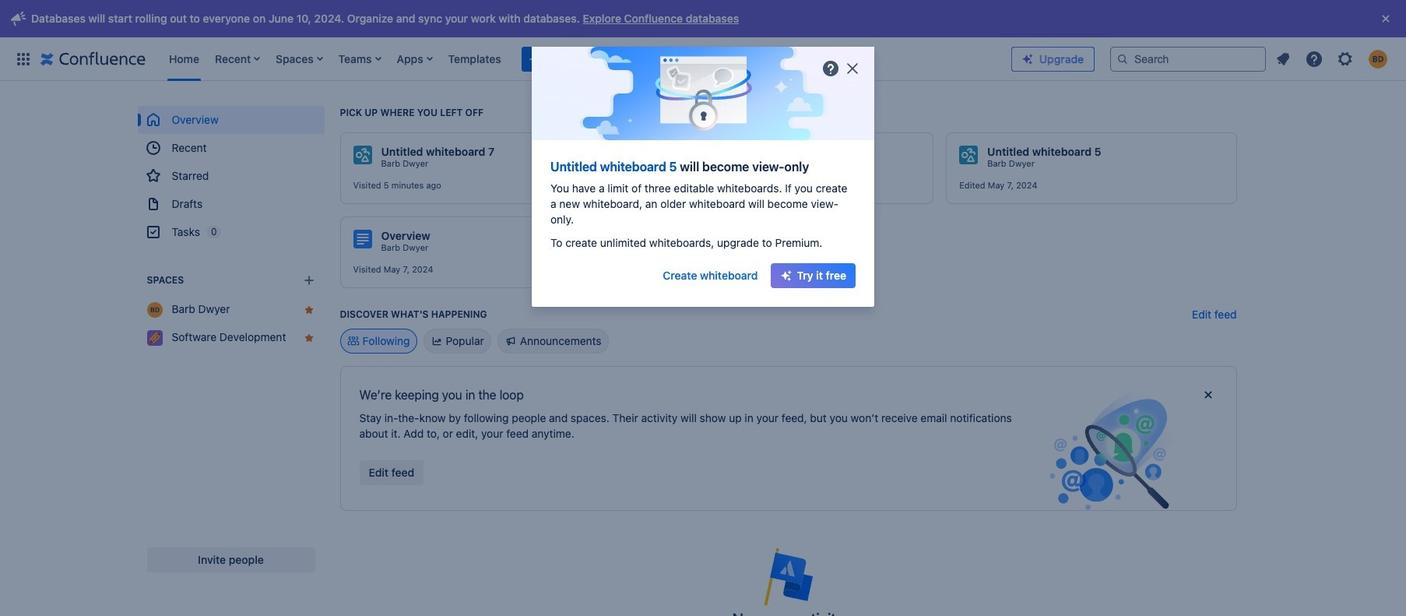 Task type: describe. For each thing, give the bounding box(es) containing it.
close message box image
[[1199, 386, 1218, 404]]

1 vertical spatial group
[[654, 263, 856, 288]]

close modal image
[[844, 59, 862, 78]]

1 star this space image from the top
[[303, 304, 315, 316]]

1 horizontal spatial list
[[1270, 45, 1398, 73]]

2 list item from the left
[[334, 37, 386, 81]]

0 horizontal spatial list
[[161, 37, 1000, 81]]

1 list item from the left
[[210, 37, 265, 81]]

premium image
[[1022, 53, 1035, 65]]



Task type: locate. For each thing, give the bounding box(es) containing it.
star this space image
[[303, 304, 315, 316], [303, 332, 315, 344]]

banner
[[0, 33, 1407, 84]]

list item
[[210, 37, 265, 81], [334, 37, 386, 81]]

search image
[[1117, 53, 1130, 65]]

None search field
[[1111, 46, 1267, 71]]

alert
[[9, 6, 1399, 31]]

global element
[[9, 37, 1000, 81]]

close image
[[1377, 9, 1396, 28]]

2 star this space image from the top
[[303, 332, 315, 344]]

1 vertical spatial star this space image
[[303, 332, 315, 344]]

group
[[822, 59, 862, 78], [654, 263, 856, 288]]

1 horizontal spatial list item
[[334, 37, 386, 81]]

create a space image
[[300, 271, 318, 290]]

Search field
[[1111, 46, 1267, 71]]

learn about usage image
[[822, 59, 841, 78]]

0 vertical spatial star this space image
[[303, 304, 315, 316]]

0 horizontal spatial list item
[[210, 37, 265, 81]]

0 vertical spatial group
[[822, 59, 862, 78]]

confluence image
[[41, 49, 146, 68], [41, 49, 146, 68]]

settings icon image
[[1337, 49, 1356, 68]]

list
[[161, 37, 1000, 81], [1270, 45, 1398, 73]]



Task type: vqa. For each thing, say whether or not it's contained in the screenshot.
"Global" element
yes



